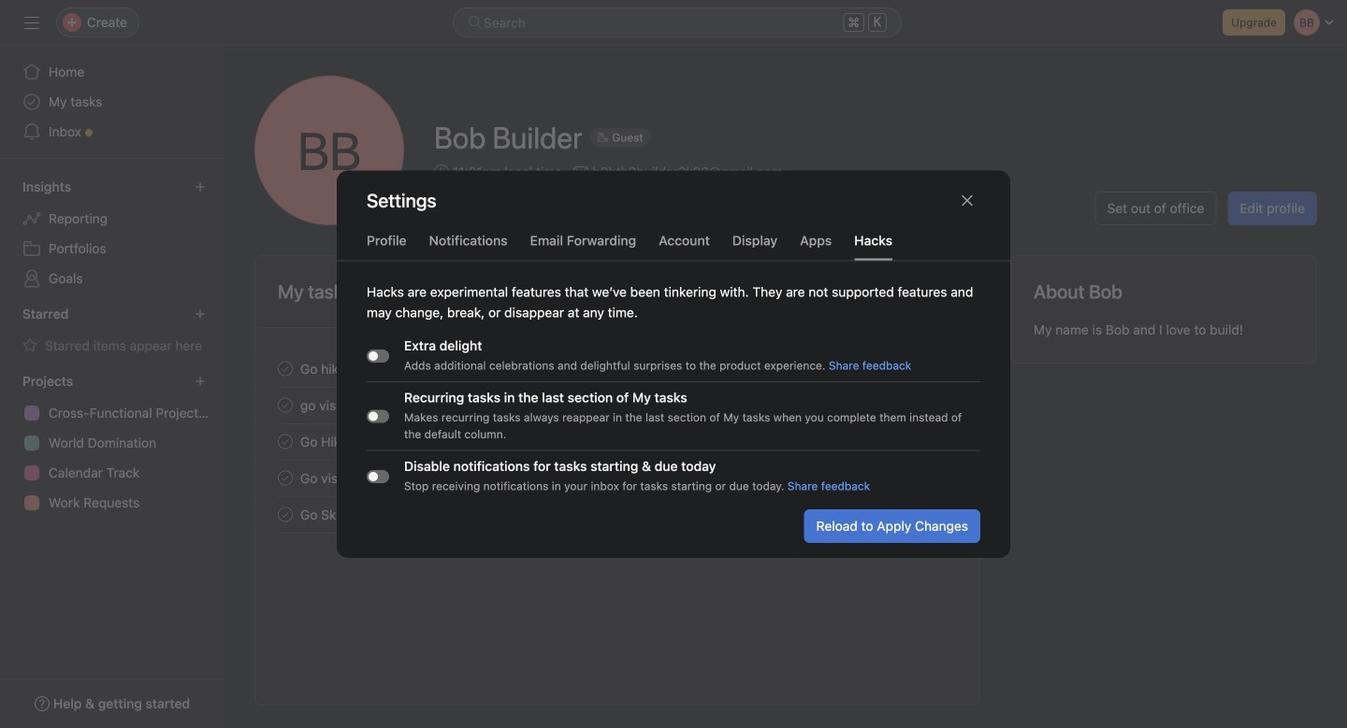 Task type: describe. For each thing, give the bounding box(es) containing it.
mark complete image
[[274, 467, 297, 490]]

mark complete image for second list item from the top's mark complete option
[[274, 394, 297, 417]]

insights element
[[0, 170, 225, 298]]

mark complete checkbox for second list item from the top
[[274, 394, 297, 417]]

4 list item from the top
[[255, 497, 980, 533]]

mark complete checkbox for fourth list item from the bottom of the page
[[274, 358, 297, 380]]

mark complete image for mark complete option corresponding to fourth list item
[[274, 504, 297, 526]]

settings tab list
[[337, 230, 1010, 261]]

mark complete image for mark complete option associated with fourth list item from the bottom of the page
[[274, 358, 297, 380]]

projects element
[[0, 365, 225, 522]]



Task type: locate. For each thing, give the bounding box(es) containing it.
hide sidebar image
[[24, 15, 39, 30]]

1 mark complete image from the top
[[274, 358, 297, 380]]

5 mark complete checkbox from the top
[[274, 504, 297, 526]]

1 mark complete checkbox from the top
[[274, 358, 297, 380]]

0 vertical spatial switch
[[367, 349, 389, 363]]

1 vertical spatial switch
[[367, 410, 389, 423]]

list item
[[255, 351, 980, 387], [255, 387, 980, 424], [255, 424, 980, 460], [255, 497, 980, 533]]

3 list item from the top
[[255, 424, 980, 460]]

mark complete checkbox for fourth list item
[[274, 504, 297, 526]]

mark complete image for mark complete option corresponding to 3rd list item
[[274, 431, 297, 453]]

global element
[[0, 46, 225, 158]]

3 mark complete checkbox from the top
[[274, 431, 297, 453]]

3 switch from the top
[[367, 470, 389, 483]]

starred element
[[0, 298, 225, 365]]

2 mark complete checkbox from the top
[[274, 394, 297, 417]]

1 switch from the top
[[367, 349, 389, 363]]

2 vertical spatial switch
[[367, 470, 389, 483]]

2 mark complete image from the top
[[274, 394, 297, 417]]

3 mark complete image from the top
[[274, 431, 297, 453]]

4 mark complete checkbox from the top
[[274, 467, 297, 490]]

mark complete checkbox for 3rd list item
[[274, 431, 297, 453]]

close this dialog image
[[960, 193, 975, 208]]

Mark complete checkbox
[[274, 358, 297, 380], [274, 394, 297, 417], [274, 431, 297, 453], [274, 467, 297, 490], [274, 504, 297, 526]]

mark complete image
[[274, 358, 297, 380], [274, 394, 297, 417], [274, 431, 297, 453], [274, 504, 297, 526]]

dialog
[[337, 171, 1010, 558]]

4 mark complete image from the top
[[274, 504, 297, 526]]

1 list item from the top
[[255, 351, 980, 387]]

2 switch from the top
[[367, 410, 389, 423]]

switch
[[367, 349, 389, 363], [367, 410, 389, 423], [367, 470, 389, 483]]

2 list item from the top
[[255, 387, 980, 424]]



Task type: vqa. For each thing, say whether or not it's contained in the screenshot.
4th Mark complete checkbox
yes



